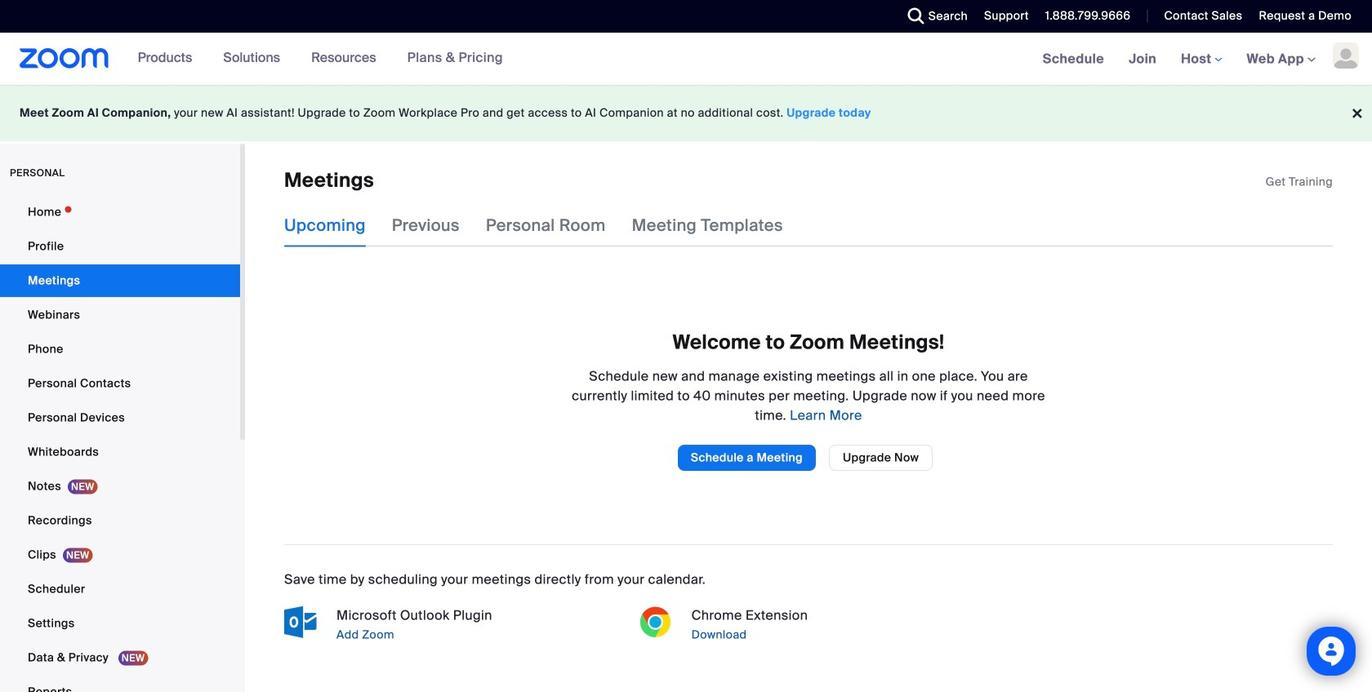 Task type: vqa. For each thing, say whether or not it's contained in the screenshot.
Close icon
no



Task type: locate. For each thing, give the bounding box(es) containing it.
zoom logo image
[[20, 48, 109, 69]]

banner
[[0, 33, 1373, 86]]

meetings navigation
[[1031, 33, 1373, 86]]

application
[[1266, 174, 1333, 190]]

footer
[[0, 85, 1373, 141]]



Task type: describe. For each thing, give the bounding box(es) containing it.
profile picture image
[[1333, 42, 1359, 69]]

tabs of meeting tab list
[[284, 205, 809, 247]]

personal menu menu
[[0, 196, 240, 693]]

product information navigation
[[125, 33, 515, 85]]



